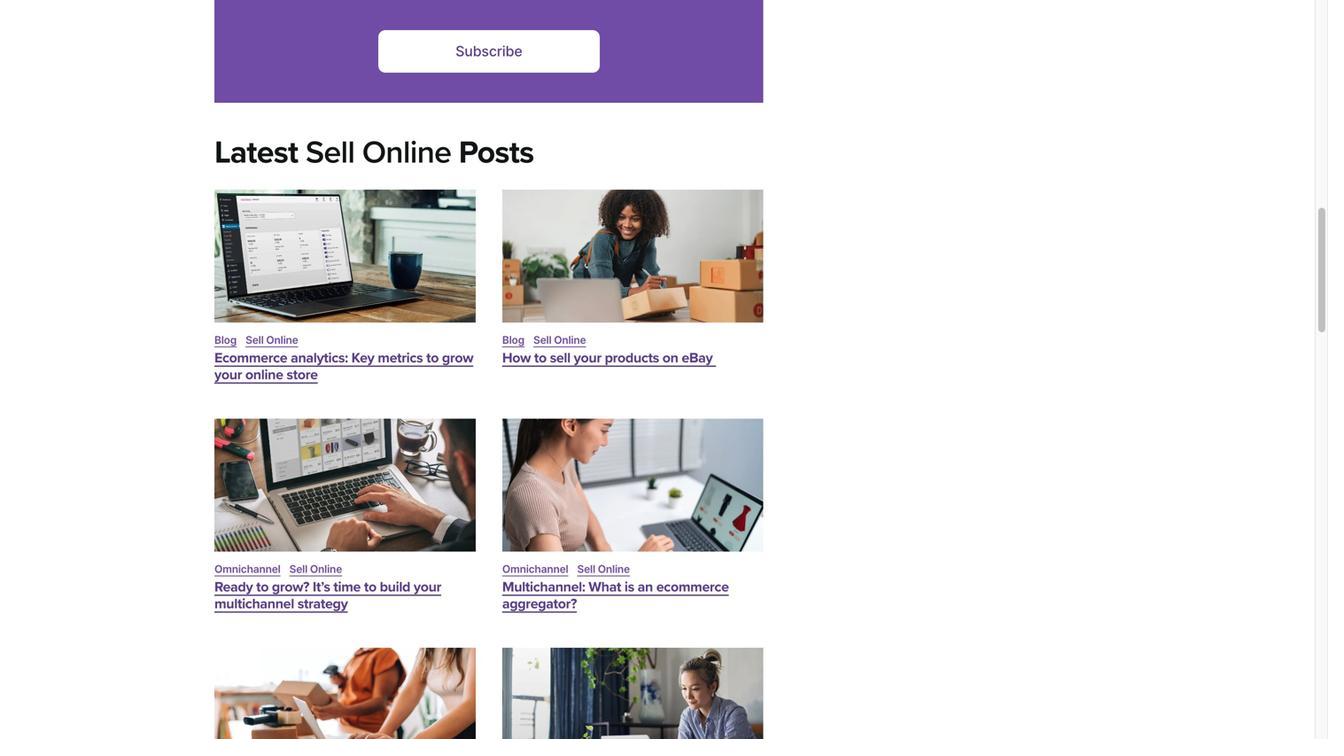 Task type: describe. For each thing, give the bounding box(es) containing it.
an
[[638, 579, 653, 596]]

omnichannel link for multichannel:
[[502, 563, 569, 576]]

sell online link for ecommerce
[[246, 334, 298, 347]]

on
[[663, 350, 679, 367]]

online for ready
[[310, 563, 342, 576]]

how
[[502, 350, 531, 367]]

to inside 'blog sell online how to sell your products on ebay'
[[534, 350, 547, 367]]

subscribe
[[456, 42, 523, 60]]

grow
[[442, 350, 473, 367]]

your inside blog sell online ecommerce analytics: key metrics to grow your online store
[[214, 367, 242, 383]]

sell for ecommerce
[[246, 334, 264, 347]]

to inside blog sell online ecommerce analytics: key metrics to grow your online store
[[426, 350, 439, 367]]

your inside omnichannel sell online ready to grow? it's time to build your multichannel strategy
[[414, 579, 441, 596]]

to right time
[[364, 579, 377, 596]]

products
[[605, 350, 659, 367]]

sell online link for how
[[534, 334, 586, 347]]

omnichannel sell online multichannel: what is an ecommerce aggregator?
[[502, 563, 729, 612]]

blog link for ecommerce analytics: key metrics to grow your online store
[[214, 334, 237, 347]]

online for how
[[554, 334, 586, 347]]

how to sell your products on ebay image
[[502, 190, 764, 323]]

ecommerce analytics: key metrics to grow your online store link
[[214, 350, 473, 383]]

sell online link for multichannel:
[[577, 563, 630, 576]]

subscribe link
[[378, 30, 600, 73]]

metrics
[[378, 350, 423, 367]]

ready to grow? it's time to build your multichannel strategy image
[[214, 419, 476, 552]]

blog link for how to sell your products on ebay
[[502, 334, 525, 347]]

sell online link for ready
[[290, 563, 342, 576]]

sell for multichannel:
[[577, 563, 596, 576]]

analytics:
[[291, 350, 348, 367]]

omnichannel link for ready
[[214, 563, 281, 576]]

omnichannel sell online ready to grow? it's time to build your multichannel strategy
[[214, 563, 441, 612]]

ready to grow? it's time to build your multichannel strategy link
[[214, 579, 441, 612]]

omnichannel for ready
[[214, 563, 281, 576]]

sell for posts
[[306, 134, 355, 171]]

multichannel: what is an ecommerce aggregator? link
[[502, 579, 729, 612]]

multichannel:
[[502, 579, 585, 596]]

ecommerce
[[657, 579, 729, 596]]



Task type: vqa. For each thing, say whether or not it's contained in the screenshot.


Task type: locate. For each thing, give the bounding box(es) containing it.
sell inside omnichannel sell online multichannel: what is an ecommerce aggregator?
[[577, 563, 596, 576]]

analytics as viewed on a laptop screen image
[[214, 190, 476, 323]]

omnichannel link up multichannel: at the left bottom
[[502, 563, 569, 576]]

0 horizontal spatial omnichannel link
[[214, 563, 281, 576]]

online inside omnichannel sell online ready to grow? it's time to build your multichannel strategy
[[310, 563, 342, 576]]

omnichannel
[[214, 563, 281, 576], [502, 563, 569, 576]]

omnichannel inside omnichannel sell online ready to grow? it's time to build your multichannel strategy
[[214, 563, 281, 576]]

omnichannel link up ready
[[214, 563, 281, 576]]

online inside omnichannel sell online multichannel: what is an ecommerce aggregator?
[[598, 563, 630, 576]]

grow?
[[272, 579, 309, 596]]

blog up ecommerce
[[214, 334, 237, 347]]

2 omnichannel from the left
[[502, 563, 569, 576]]

sell online link up sell
[[534, 334, 586, 347]]

blog up "how"
[[502, 334, 525, 347]]

blog for ecommerce analytics: key metrics to grow your online store
[[214, 334, 237, 347]]

1 horizontal spatial blog link
[[502, 334, 525, 347]]

0 horizontal spatial blog
[[214, 334, 237, 347]]

online
[[362, 134, 451, 171], [266, 334, 298, 347], [554, 334, 586, 347], [310, 563, 342, 576], [598, 563, 630, 576]]

sell online link
[[246, 334, 298, 347], [534, 334, 586, 347], [290, 563, 342, 576], [577, 563, 630, 576]]

it's
[[313, 579, 330, 596]]

blog sell online how to sell your products on ebay
[[502, 334, 716, 367]]

ebay
[[682, 350, 713, 367]]

ecommerce
[[214, 350, 287, 367]]

2 blog from the left
[[502, 334, 525, 347]]

1 omnichannel from the left
[[214, 563, 281, 576]]

posts
[[459, 134, 534, 171]]

store
[[287, 367, 318, 383]]

online for multichannel:
[[598, 563, 630, 576]]

sell
[[306, 134, 355, 171], [246, 334, 264, 347], [534, 334, 552, 347], [290, 563, 308, 576], [577, 563, 596, 576]]

sell online link up it's
[[290, 563, 342, 576]]

online inside 'blog sell online how to sell your products on ebay'
[[554, 334, 586, 347]]

omnichannel inside omnichannel sell online multichannel: what is an ecommerce aggregator?
[[502, 563, 569, 576]]

is
[[625, 579, 635, 596]]

blog sell online ecommerce analytics: key metrics to grow your online store
[[214, 334, 473, 383]]

1 blog from the left
[[214, 334, 237, 347]]

shop owner running her store from a laptop image
[[502, 648, 764, 739]]

to
[[426, 350, 439, 367], [534, 350, 547, 367], [256, 579, 269, 596], [364, 579, 377, 596]]

1 horizontal spatial blog
[[502, 334, 525, 347]]

sell for ready
[[290, 563, 308, 576]]

online for ecommerce
[[266, 334, 298, 347]]

to left grow
[[426, 350, 439, 367]]

omnichannel link
[[214, 563, 281, 576], [502, 563, 569, 576]]

sell up grow?
[[290, 563, 308, 576]]

blog link up "how"
[[502, 334, 525, 347]]

sell inside blog sell online ecommerce analytics: key metrics to grow your online store
[[246, 334, 264, 347]]

how to sell your products on ebay link
[[502, 350, 716, 367]]

1 horizontal spatial omnichannel
[[502, 563, 569, 576]]

sell
[[550, 350, 571, 367]]

ready
[[214, 579, 253, 596]]

to left grow?
[[256, 579, 269, 596]]

sell right "latest"
[[306, 134, 355, 171]]

strategy
[[298, 596, 348, 612]]

omnichannel for multichannel:
[[502, 563, 569, 576]]

multichannel
[[214, 596, 294, 612]]

online
[[245, 367, 283, 383]]

1 omnichannel link from the left
[[214, 563, 281, 576]]

sell up what
[[577, 563, 596, 576]]

blog inside 'blog sell online how to sell your products on ebay'
[[502, 334, 525, 347]]

sell inside 'blog sell online how to sell your products on ebay'
[[534, 334, 552, 347]]

to left sell
[[534, 350, 547, 367]]

woman shopping for clothes online image
[[502, 419, 764, 552]]

1 blog link from the left
[[214, 334, 237, 347]]

aggregator?
[[502, 596, 577, 612]]

your right sell
[[574, 350, 602, 367]]

blog link
[[214, 334, 237, 347], [502, 334, 525, 347]]

your inside 'blog sell online how to sell your products on ebay'
[[574, 350, 602, 367]]

0 horizontal spatial omnichannel
[[214, 563, 281, 576]]

0 horizontal spatial your
[[214, 367, 242, 383]]

sell for how
[[534, 334, 552, 347]]

blog link up ecommerce
[[214, 334, 237, 347]]

sell online link up what
[[577, 563, 630, 576]]

2 blog link from the left
[[502, 334, 525, 347]]

blog inside blog sell online ecommerce analytics: key metrics to grow your online store
[[214, 334, 237, 347]]

omnichannel up multichannel: at the left bottom
[[502, 563, 569, 576]]

build
[[380, 579, 410, 596]]

your left online on the left of the page
[[214, 367, 242, 383]]

1 horizontal spatial your
[[414, 579, 441, 596]]

your
[[574, 350, 602, 367], [214, 367, 242, 383], [414, 579, 441, 596]]

latest
[[214, 134, 298, 171]]

blog for how to sell your products on ebay
[[502, 334, 525, 347]]

time
[[334, 579, 361, 596]]

online inside blog sell online ecommerce analytics: key metrics to grow your online store
[[266, 334, 298, 347]]

0 horizontal spatial blog link
[[214, 334, 237, 347]]

omnichannel up ready
[[214, 563, 281, 576]]

online for posts
[[362, 134, 451, 171]]

1 horizontal spatial omnichannel link
[[502, 563, 569, 576]]

2 horizontal spatial your
[[574, 350, 602, 367]]

what
[[589, 579, 621, 596]]

sell online link up ecommerce
[[246, 334, 298, 347]]

key
[[352, 350, 374, 367]]

latest sell online posts
[[214, 134, 534, 171]]

blog
[[214, 334, 237, 347], [502, 334, 525, 347]]

2 omnichannel link from the left
[[502, 563, 569, 576]]

sell up ecommerce
[[246, 334, 264, 347]]

sell up sell
[[534, 334, 552, 347]]

your right build
[[414, 579, 441, 596]]

sell inside omnichannel sell online ready to grow? it's time to build your multichannel strategy
[[290, 563, 308, 576]]



